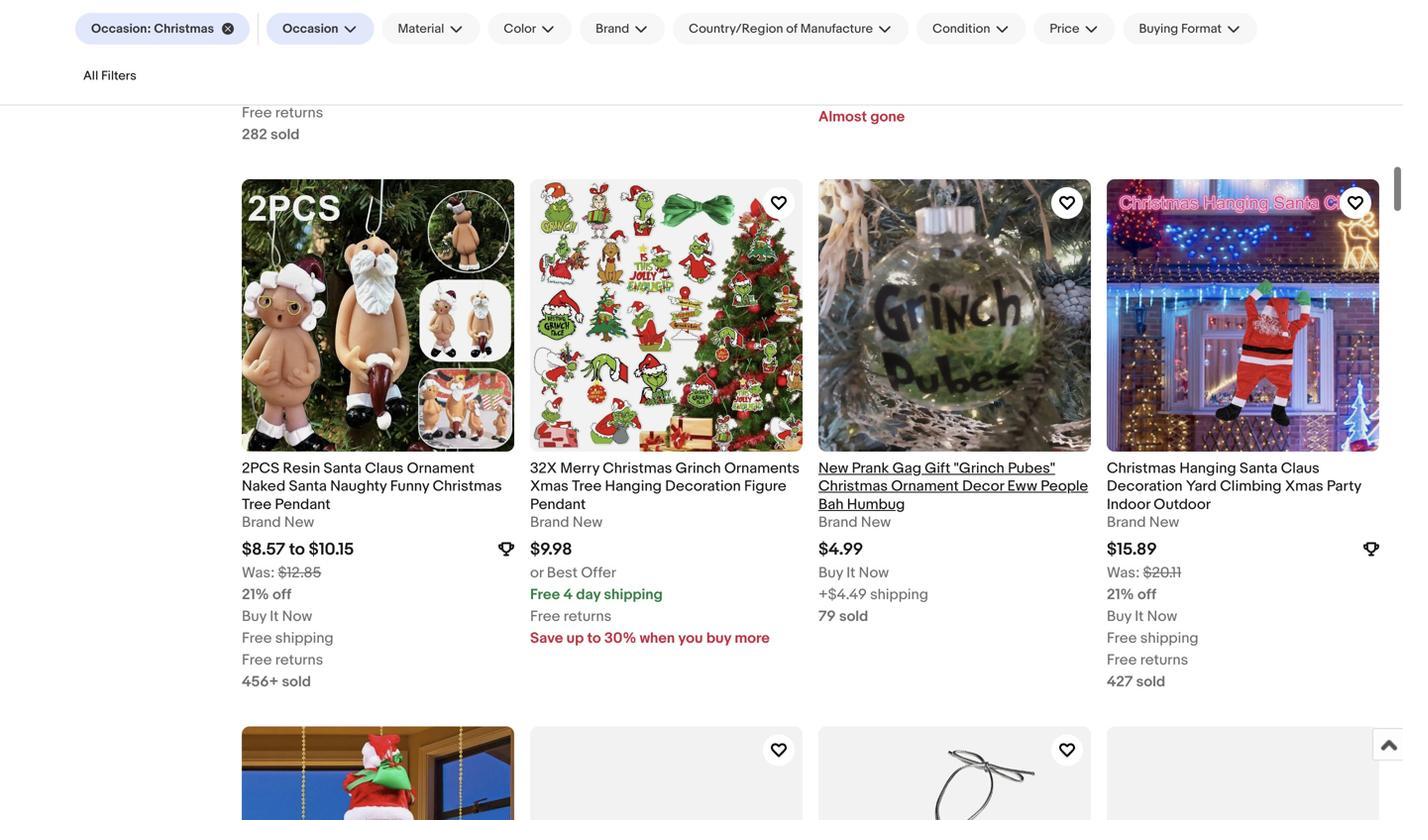 Task type: locate. For each thing, give the bounding box(es) containing it.
decoration down 'grinch'
[[665, 476, 741, 494]]

christmas right funny
[[433, 476, 502, 494]]

brand up $9.98
[[530, 512, 570, 530]]

was:
[[242, 15, 275, 33], [242, 563, 275, 581], [1107, 563, 1140, 581]]

or left brand dropdown button
[[530, 15, 544, 33]]

almost
[[819, 106, 867, 124]]

ornament
[[407, 458, 475, 476], [892, 476, 959, 494]]

material
[[398, 21, 444, 36]]

free returns 282 sold
[[242, 102, 323, 142]]

claus for $20.11
[[1282, 458, 1320, 476]]

new down "outdoor"
[[1150, 512, 1180, 530]]

santa up climbing
[[1240, 458, 1278, 476]]

pendant
[[275, 494, 331, 512], [530, 494, 586, 512]]

tree inside 2pcs resin santa claus ornament naked santa naughty funny christmas tree pendant brand new
[[242, 494, 272, 512]]

1 xmas from the left
[[530, 476, 569, 494]]

christmas inside 2pcs resin santa claus ornament naked santa naughty funny christmas tree pendant brand new
[[433, 476, 502, 494]]

2 claus from the left
[[1282, 458, 1320, 476]]

1 horizontal spatial tree
[[572, 476, 602, 494]]

shipping inside 32x merry christmas grinch ornaments xmas tree hanging decoration figure pendant brand new $9.98 or best offer free 4 day shipping free returns save up to 30% when you buy more
[[604, 585, 663, 602]]

ornament inside new prank gag gift "grinch pubes" christmas ornament decor eww people bah humbug brand new $4.99 buy it now +$4.49 shipping 79 sold
[[892, 476, 959, 494]]

christmas inside occasion: christmas link
[[154, 21, 214, 36]]

it left format
[[1135, 15, 1144, 33]]

1 claus from the left
[[365, 458, 404, 476]]

free inside "or best offer free shipping"
[[530, 37, 561, 55]]

claus inside christmas hanging santa claus decoration yard climbing xmas party indoor outdoor brand new
[[1282, 458, 1320, 476]]

santa down resin
[[289, 476, 327, 494]]

to up "$12.85"
[[289, 538, 305, 559]]

buy
[[707, 628, 732, 646]]

0 horizontal spatial pendant
[[275, 494, 331, 512]]

or down 23% at the top of the page
[[819, 40, 832, 58]]

1 vertical spatial best
[[836, 40, 866, 58]]

brand inside 2pcs resin santa claus ornament naked santa naughty funny christmas tree pendant brand new
[[242, 512, 281, 530]]

0 horizontal spatial hanging
[[605, 476, 662, 494]]

now left format
[[1148, 15, 1178, 33]]

returns up 456+
[[275, 650, 323, 668]]

brand inside christmas hanging santa claus decoration yard climbing xmas party indoor outdoor brand new
[[1107, 512, 1147, 530]]

free
[[530, 37, 561, 55], [1107, 37, 1137, 55], [242, 102, 272, 120], [530, 585, 560, 602], [530, 606, 561, 624], [242, 628, 272, 646], [1107, 628, 1137, 646], [242, 650, 272, 668], [1107, 650, 1137, 668]]

claus up funny
[[365, 458, 404, 476]]

xmas
[[530, 476, 569, 494], [1286, 476, 1324, 494]]

decoration inside christmas hanging santa claus decoration yard climbing xmas party indoor outdoor brand new
[[1107, 476, 1183, 494]]

christmas right occasion:
[[154, 21, 214, 36]]

new inside 2pcs resin santa claus ornament naked santa naughty funny christmas tree pendant brand new
[[284, 512, 314, 530]]

1 horizontal spatial 21%
[[1107, 585, 1135, 602]]

1 horizontal spatial ornament
[[892, 476, 959, 494]]

0 horizontal spatial decoration
[[665, 476, 741, 494]]

up
[[567, 628, 584, 646]]

gag
[[893, 458, 922, 476]]

brand inside new prank gag gift "grinch pubes" christmas ornament decor eww people bah humbug brand new $4.99 buy it now +$4.49 shipping 79 sold
[[819, 512, 858, 530]]

off down $20.11 at the right bottom
[[1138, 585, 1157, 602]]

save
[[530, 628, 563, 646]]

427
[[1107, 672, 1133, 690]]

2 xmas from the left
[[1286, 476, 1324, 494]]

1 vertical spatial or
[[819, 40, 832, 58]]

christmas right merry
[[603, 458, 672, 476]]

1 pendant from the left
[[275, 494, 331, 512]]

tree down 'naked'
[[242, 494, 272, 512]]

0 vertical spatial best
[[547, 15, 578, 33]]

1 vertical spatial offer
[[870, 40, 905, 58]]

sold
[[271, 124, 300, 142], [840, 606, 869, 624], [282, 672, 311, 690], [1137, 672, 1166, 690]]

returns
[[275, 102, 323, 120], [564, 606, 612, 624], [275, 650, 323, 668], [1141, 650, 1189, 668]]

offer up day
[[581, 563, 617, 581]]

off right 5%
[[268, 37, 287, 55]]

32x merry christmas grinch ornaments xmas tree hanging decoration figure pendant brand new $9.98 or best offer free 4 day shipping free returns save up to 30% when you buy more
[[530, 458, 800, 646]]

sold inside free returns 282 sold
[[271, 124, 300, 142]]

returns down day
[[564, 606, 612, 624]]

tree
[[572, 476, 602, 494], [242, 494, 272, 512]]

was: down '$15.89'
[[1107, 563, 1140, 581]]

brand down bah at the bottom right of the page
[[819, 512, 858, 530]]

0 vertical spatial to
[[289, 538, 305, 559]]

buy up 427
[[1107, 606, 1132, 624]]

it
[[1135, 15, 1144, 33], [847, 563, 856, 581], [270, 606, 279, 624], [1135, 606, 1144, 624]]

santa for $10.15
[[324, 458, 362, 476]]

offer inside "or best offer free shipping"
[[581, 15, 617, 33]]

claus inside 2pcs resin santa claus ornament naked santa naughty funny christmas tree pendant brand new
[[365, 458, 404, 476]]

new prank gag gift "grinch pubes" christmas ornament decor eww people bah humbug link
[[819, 458, 1091, 512]]

brand inside 32x merry christmas grinch ornaments xmas tree hanging decoration figure pendant brand new $9.98 or best offer free 4 day shipping free returns save up to 30% when you buy more
[[530, 512, 570, 530]]

sold inside $8.57 to $10.15 was: $12.85 21% off buy it now free shipping free returns 456+ sold
[[282, 672, 311, 690]]

christmas up indoor at the bottom right of the page
[[1107, 458, 1177, 476]]

or
[[530, 15, 544, 33], [819, 40, 832, 58], [530, 563, 544, 581]]

buy inside buy it now free shipping
[[1107, 15, 1132, 33]]

brand right color dropdown button
[[596, 21, 630, 36]]

2 21% from the left
[[1107, 585, 1135, 602]]

new up $10.15
[[284, 512, 314, 530]]

$8.57 to $10.15 was: $12.85 21% off buy it now free shipping free returns 456+ sold
[[242, 538, 354, 690]]

returns down was: $13.99 5% off
[[275, 102, 323, 120]]

off inside $15.89 was: $20.11 21% off buy it now free shipping free returns 427 sold
[[1138, 585, 1157, 602]]

"grinch
[[954, 458, 1005, 476]]

buying
[[1140, 21, 1179, 36]]

sold down +$4.49
[[840, 606, 869, 624]]

christmas hanging santa claus decoration yard climbing xmas party indoor outdoor image
[[1107, 177, 1380, 450]]

free inside free returns 282 sold
[[242, 102, 272, 120]]

decoration up indoor at the bottom right of the page
[[1107, 476, 1183, 494]]

ornament down gift
[[892, 476, 959, 494]]

buy left the buying
[[1107, 15, 1132, 33]]

79
[[819, 606, 836, 624]]

prank
[[852, 458, 890, 476]]

claus up climbing
[[1282, 458, 1320, 476]]

brand up $8.57
[[242, 512, 281, 530]]

returns inside free returns 282 sold
[[275, 102, 323, 120]]

xmas left party
[[1286, 476, 1324, 494]]

buy inside $8.57 to $10.15 was: $12.85 21% off buy it now free shipping free returns 456+ sold
[[242, 606, 267, 624]]

$9.98
[[530, 538, 572, 559]]

new down merry
[[573, 512, 603, 530]]

was: down $8.57
[[242, 563, 275, 581]]

shipping inside "or best offer free shipping"
[[564, 37, 622, 55]]

christmas inside 32x merry christmas grinch ornaments xmas tree hanging decoration figure pendant brand new $9.98 or best offer free 4 day shipping free returns save up to 30% when you buy more
[[603, 458, 672, 476]]

now down "$12.85"
[[282, 606, 312, 624]]

it down $20.11 at the right bottom
[[1135, 606, 1144, 624]]

0 horizontal spatial to
[[289, 538, 305, 559]]

color
[[504, 21, 536, 36]]

ornament inside 2pcs resin santa claus ornament naked santa naughty funny christmas tree pendant brand new
[[407, 458, 475, 476]]

new down humbug
[[861, 512, 891, 530]]

brand inside dropdown button
[[596, 21, 630, 36]]

humbug
[[847, 494, 905, 512]]

2 decoration from the left
[[1107, 476, 1183, 494]]

returns down $20.11 at the right bottom
[[1141, 650, 1189, 668]]

was: inside was: $13.99 5% off
[[242, 15, 275, 33]]

shipping
[[564, 37, 622, 55], [1141, 37, 1199, 55], [604, 585, 663, 602], [870, 585, 929, 602], [275, 628, 334, 646], [1141, 628, 1199, 646]]

was: inside $8.57 to $10.15 was: $12.85 21% off buy it now free shipping free returns 456+ sold
[[242, 563, 275, 581]]

sold right 456+
[[282, 672, 311, 690]]

xmas down 32x
[[530, 476, 569, 494]]

offer down manufacture
[[870, 40, 905, 58]]

1 21% from the left
[[242, 585, 269, 602]]

it down "$12.85"
[[270, 606, 279, 624]]

offer
[[581, 15, 617, 33], [870, 40, 905, 58], [581, 563, 617, 581]]

santa for $20.11
[[1240, 458, 1278, 476]]

santa up naughty
[[324, 458, 362, 476]]

now up +$4.49
[[859, 563, 889, 581]]

buy
[[1107, 15, 1132, 33], [819, 563, 844, 581], [242, 606, 267, 624], [1107, 606, 1132, 624]]

off right 23% at the top of the page
[[853, 19, 872, 37]]

2 pendant from the left
[[530, 494, 586, 512]]

or best offer free shipping
[[530, 15, 622, 55]]

to right up
[[587, 628, 601, 646]]

4
[[564, 585, 573, 602]]

claus for $10.15
[[365, 458, 404, 476]]

2 vertical spatial offer
[[581, 563, 617, 581]]

2pcs resin santa claus ornament naked santa naughty funny christmas tree pendant image
[[242, 177, 515, 450]]

best down manufacture
[[836, 40, 866, 58]]

0 horizontal spatial claus
[[365, 458, 404, 476]]

offer inside 23% off or best offer
[[870, 40, 905, 58]]

returns inside 32x merry christmas grinch ornaments xmas tree hanging decoration figure pendant brand new $9.98 or best offer free 4 day shipping free returns save up to 30% when you buy more
[[564, 606, 612, 624]]

best right color
[[547, 15, 578, 33]]

0 horizontal spatial tree
[[242, 494, 272, 512]]

format
[[1182, 21, 1222, 36]]

or inside "or best offer free shipping"
[[530, 15, 544, 33]]

shipping inside new prank gag gift "grinch pubes" christmas ornament decor eww people bah humbug brand new $4.99 buy it now +$4.49 shipping 79 sold
[[870, 585, 929, 602]]

1 horizontal spatial hanging
[[1180, 458, 1237, 476]]

new prank gag gift "grinch pubes" christmas ornament decor eww people bah humbug brand new $4.99 buy it now +$4.49 shipping 79 sold
[[819, 458, 1089, 624]]

ornament up funny
[[407, 458, 475, 476]]

country/region
[[689, 21, 784, 36]]

21%
[[242, 585, 269, 602], [1107, 585, 1135, 602]]

now down $20.11 at the right bottom
[[1148, 606, 1178, 624]]

1 horizontal spatial to
[[587, 628, 601, 646]]

price
[[1050, 21, 1080, 36]]

christmas down prank on the bottom right of the page
[[819, 476, 888, 494]]

santa inside christmas hanging santa claus decoration yard climbing xmas party indoor outdoor brand new
[[1240, 458, 1278, 476]]

new inside christmas hanging santa claus decoration yard climbing xmas party indoor outdoor brand new
[[1150, 512, 1180, 530]]

$15.89 was: $20.11 21% off buy it now free shipping free returns 427 sold
[[1107, 538, 1199, 690]]

to
[[289, 538, 305, 559], [587, 628, 601, 646]]

best inside 23% off or best offer
[[836, 40, 866, 58]]

it inside buy it now free shipping
[[1135, 15, 1144, 33]]

price button
[[1034, 13, 1116, 45]]

buy it now free shipping
[[1107, 15, 1199, 55]]

1 horizontal spatial xmas
[[1286, 476, 1324, 494]]

sold right 282
[[271, 124, 300, 142]]

best
[[547, 15, 578, 33], [836, 40, 866, 58], [547, 563, 578, 581]]

0 horizontal spatial ornament
[[407, 458, 475, 476]]

was: up 5%
[[242, 15, 275, 33]]

1 decoration from the left
[[665, 476, 741, 494]]

color button
[[488, 13, 572, 45]]

2pcs
[[242, 458, 280, 476]]

it up +$4.49
[[847, 563, 856, 581]]

best up 4
[[547, 563, 578, 581]]

of
[[786, 21, 798, 36]]

now
[[1148, 15, 1178, 33], [859, 563, 889, 581], [282, 606, 312, 624], [1148, 606, 1178, 624]]

23%
[[819, 19, 850, 37]]

sold right 427
[[1137, 672, 1166, 690]]

$8.57
[[242, 538, 285, 559]]

0 horizontal spatial xmas
[[530, 476, 569, 494]]

1 vertical spatial to
[[587, 628, 601, 646]]

when
[[640, 628, 675, 646]]

decoration inside 32x merry christmas grinch ornaments xmas tree hanging decoration figure pendant brand new $9.98 or best offer free 4 day shipping free returns save up to 30% when you buy more
[[665, 476, 741, 494]]

pendant down resin
[[275, 494, 331, 512]]

0 vertical spatial offer
[[581, 15, 617, 33]]

2 vertical spatial or
[[530, 563, 544, 581]]

christmas
[[154, 21, 214, 36], [603, 458, 672, 476], [1107, 458, 1177, 476], [433, 476, 502, 494], [819, 476, 888, 494]]

country/region of manufacture button
[[673, 13, 909, 45]]

1 horizontal spatial decoration
[[1107, 476, 1183, 494]]

claus
[[365, 458, 404, 476], [1282, 458, 1320, 476]]

buying format button
[[1124, 13, 1258, 45]]

offer right color dropdown button
[[581, 15, 617, 33]]

off
[[853, 19, 872, 37], [268, 37, 287, 55], [273, 585, 292, 602], [1138, 585, 1157, 602]]

condition button
[[917, 13, 1026, 45]]

climbing
[[1221, 476, 1282, 494]]

brand down indoor at the bottom right of the page
[[1107, 512, 1147, 530]]

gone
[[871, 106, 905, 124]]

2 vertical spatial best
[[547, 563, 578, 581]]

or down $9.98
[[530, 563, 544, 581]]

1 horizontal spatial claus
[[1282, 458, 1320, 476]]

0 horizontal spatial 21%
[[242, 585, 269, 602]]

pendant down 32x
[[530, 494, 586, 512]]

tree inside 32x merry christmas grinch ornaments xmas tree hanging decoration figure pendant brand new $9.98 or best offer free 4 day shipping free returns save up to 30% when you buy more
[[572, 476, 602, 494]]

off down "$12.85"
[[273, 585, 292, 602]]

outdoor
[[1154, 494, 1211, 512]]

21% down '$15.89'
[[1107, 585, 1135, 602]]

1 horizontal spatial pendant
[[530, 494, 586, 512]]

21% down $8.57
[[242, 585, 269, 602]]

buy up +$4.49
[[819, 563, 844, 581]]

tree down merry
[[572, 476, 602, 494]]

buy up 456+
[[242, 606, 267, 624]]

0 vertical spatial or
[[530, 15, 544, 33]]

buying format
[[1140, 21, 1222, 36]]

now inside $8.57 to $10.15 was: $12.85 21% off buy it now free shipping free returns 456+ sold
[[282, 606, 312, 624]]



Task type: describe. For each thing, give the bounding box(es) containing it.
sold inside new prank gag gift "grinch pubes" christmas ornament decor eww people bah humbug brand new $4.99 buy it now +$4.49 shipping 79 sold
[[840, 606, 869, 624]]

off inside 23% off or best offer
[[853, 19, 872, 37]]

pendant inside 2pcs resin santa claus ornament naked santa naughty funny christmas tree pendant brand new
[[275, 494, 331, 512]]

off inside was: $13.99 5% off
[[268, 37, 287, 55]]

32x
[[530, 458, 557, 476]]

or inside 23% off or best offer
[[819, 40, 832, 58]]

30%
[[605, 628, 637, 646]]

shipping inside buy it now free shipping
[[1141, 37, 1199, 55]]

free inside buy it now free shipping
[[1107, 37, 1137, 55]]

21% inside $8.57 to $10.15 was: $12.85 21% off buy it now free shipping free returns 456+ sold
[[242, 585, 269, 602]]

brand button
[[580, 13, 665, 45]]

new inside 32x merry christmas grinch ornaments xmas tree hanging decoration figure pendant brand new $9.98 or best offer free 4 day shipping free returns save up to 30% when you buy more
[[573, 512, 603, 530]]

buy inside $15.89 was: $20.11 21% off buy it now free shipping free returns 427 sold
[[1107, 606, 1132, 624]]

$12.85
[[278, 563, 322, 581]]

ornaments
[[725, 458, 800, 476]]

day
[[576, 585, 601, 602]]

all filters button
[[75, 60, 144, 92]]

funny
[[390, 476, 429, 494]]

$13.99
[[278, 15, 321, 33]]

new up bah at the bottom right of the page
[[819, 458, 849, 476]]

$10.15
[[309, 538, 354, 559]]

all
[[83, 68, 98, 84]]

new prank gag gift "grinch pubes" christmas ornament decor eww people bah humbug image
[[819, 177, 1091, 450]]

$15.89
[[1107, 538, 1158, 559]]

material button
[[382, 13, 480, 45]]

$20.11
[[1144, 563, 1182, 581]]

yard
[[1186, 476, 1217, 494]]

figure
[[745, 476, 787, 494]]

country/region of manufacture
[[689, 21, 873, 36]]

23% off or best offer
[[819, 19, 905, 58]]

2pcs resin santa claus ornament naked santa naughty funny christmas tree pendant brand new
[[242, 458, 502, 530]]

+$4.49
[[819, 585, 867, 602]]

christmas hanging santa claus decoration yard climbing xmas party indoor outdoor brand new
[[1107, 458, 1362, 530]]

or inside 32x merry christmas grinch ornaments xmas tree hanging decoration figure pendant brand new $9.98 or best offer free 4 day shipping free returns save up to 30% when you buy more
[[530, 563, 544, 581]]

manufacture
[[801, 21, 873, 36]]

returns inside $15.89 was: $20.11 21% off buy it now free shipping free returns 427 sold
[[1141, 650, 1189, 668]]

best inside 32x merry christmas grinch ornaments xmas tree hanging decoration figure pendant brand new $9.98 or best offer free 4 day shipping free returns save up to 30% when you buy more
[[547, 563, 578, 581]]

hanging inside christmas hanging santa claus decoration yard climbing xmas party indoor outdoor brand new
[[1180, 458, 1237, 476]]

people
[[1041, 476, 1089, 494]]

bah
[[819, 494, 844, 512]]

filters
[[101, 68, 137, 84]]

condition
[[933, 21, 991, 36]]

now inside buy it now free shipping
[[1148, 15, 1178, 33]]

top rated plus image
[[499, 540, 515, 555]]

sold inside $15.89 was: $20.11 21% off buy it now free shipping free returns 427 sold
[[1137, 672, 1166, 690]]

offer inside 32x merry christmas grinch ornaments xmas tree hanging decoration figure pendant brand new $9.98 or best offer free 4 day shipping free returns save up to 30% when you buy more
[[581, 563, 617, 581]]

eww
[[1008, 476, 1038, 494]]

returns inside $8.57 to $10.15 was: $12.85 21% off buy it now free shipping free returns 456+ sold
[[275, 650, 323, 668]]

xmas inside christmas hanging santa claus decoration yard climbing xmas party indoor outdoor brand new
[[1286, 476, 1324, 494]]

to inside 32x merry christmas grinch ornaments xmas tree hanging decoration figure pendant brand new $9.98 or best offer free 4 day shipping free returns save up to 30% when you buy more
[[587, 628, 601, 646]]

decor
[[963, 476, 1005, 494]]

occasion:
[[91, 21, 151, 36]]

now inside new prank gag gift "grinch pubes" christmas ornament decor eww people bah humbug brand new $4.99 buy it now +$4.49 shipping 79 sold
[[859, 563, 889, 581]]

was: inside $15.89 was: $20.11 21% off buy it now free shipping free returns 427 sold
[[1107, 563, 1140, 581]]

buy inside new prank gag gift "grinch pubes" christmas ornament decor eww people bah humbug brand new $4.99 buy it now +$4.49 shipping 79 sold
[[819, 563, 844, 581]]

occasion button
[[267, 13, 374, 45]]

christmas inside new prank gag gift "grinch pubes" christmas ornament decor eww people bah humbug brand new $4.99 buy it now +$4.49 shipping 79 sold
[[819, 476, 888, 494]]

282
[[242, 124, 267, 142]]

all filters
[[83, 68, 137, 84]]

pendant inside 32x merry christmas grinch ornaments xmas tree hanging decoration figure pendant brand new $9.98 or best offer free 4 day shipping free returns save up to 30% when you buy more
[[530, 494, 586, 512]]

naked
[[242, 476, 286, 494]]

shipping inside $15.89 was: $20.11 21% off buy it now free shipping free returns 427 sold
[[1141, 628, 1199, 646]]

party
[[1327, 476, 1362, 494]]

occasion
[[283, 21, 339, 36]]

occasion: christmas link
[[75, 13, 250, 45]]

21% inside $15.89 was: $20.11 21% off buy it now free shipping free returns 427 sold
[[1107, 585, 1135, 602]]

more
[[735, 628, 770, 646]]

indoor
[[1107, 494, 1151, 512]]

456+
[[242, 672, 279, 690]]

it inside $8.57 to $10.15 was: $12.85 21% off buy it now free shipping free returns 456+ sold
[[270, 606, 279, 624]]

you
[[679, 628, 703, 646]]

it inside $15.89 was: $20.11 21% off buy it now free shipping free returns 427 sold
[[1135, 606, 1144, 624]]

off inside $8.57 to $10.15 was: $12.85 21% off buy it now free shipping free returns 456+ sold
[[273, 585, 292, 602]]

resin
[[283, 458, 320, 476]]

to inside $8.57 to $10.15 was: $12.85 21% off buy it now free shipping free returns 456+ sold
[[289, 538, 305, 559]]

pubes"
[[1008, 458, 1056, 476]]

32x merry christmas grinch ornaments xmas tree hanging decoration figure pendant link
[[530, 458, 803, 512]]

almost gone
[[819, 106, 905, 124]]

now inside $15.89 was: $20.11 21% off buy it now free shipping free returns 427 sold
[[1148, 606, 1178, 624]]

$4.99
[[819, 538, 864, 559]]

2pcs resin santa claus ornament naked santa naughty funny christmas tree pendant link
[[242, 458, 515, 512]]

was: $13.99 5% off
[[242, 15, 321, 55]]

christmas inside christmas hanging santa claus decoration yard climbing xmas party indoor outdoor brand new
[[1107, 458, 1177, 476]]

christmas hanging santa claus decoration yard climbing xmas party indoor outdoor link
[[1107, 458, 1380, 512]]

grinch
[[676, 458, 721, 476]]

xmas inside 32x merry christmas grinch ornaments xmas tree hanging decoration figure pendant brand new $9.98 or best offer free 4 day shipping free returns save up to 30% when you buy more
[[530, 476, 569, 494]]

gift
[[925, 458, 951, 476]]

shipping inside $8.57 to $10.15 was: $12.85 21% off buy it now free shipping free returns 456+ sold
[[275, 628, 334, 646]]

hanging inside 32x merry christmas grinch ornaments xmas tree hanging decoration figure pendant brand new $9.98 or best offer free 4 day shipping free returns save up to 30% when you buy more
[[605, 476, 662, 494]]

naughty
[[330, 476, 387, 494]]

occasion: christmas
[[91, 21, 214, 36]]

best inside "or best offer free shipping"
[[547, 15, 578, 33]]

32x merry christmas grinch ornaments xmas tree hanging decoration figure pendant image
[[530, 177, 803, 450]]

5%
[[242, 37, 265, 55]]

merry
[[560, 458, 600, 476]]

it inside new prank gag gift "grinch pubes" christmas ornament decor eww people bah humbug brand new $4.99 buy it now +$4.49 shipping 79 sold
[[847, 563, 856, 581]]

top rated plus image
[[1364, 540, 1380, 555]]



Task type: vqa. For each thing, say whether or not it's contained in the screenshot.
"Claus" for $10.15
yes



